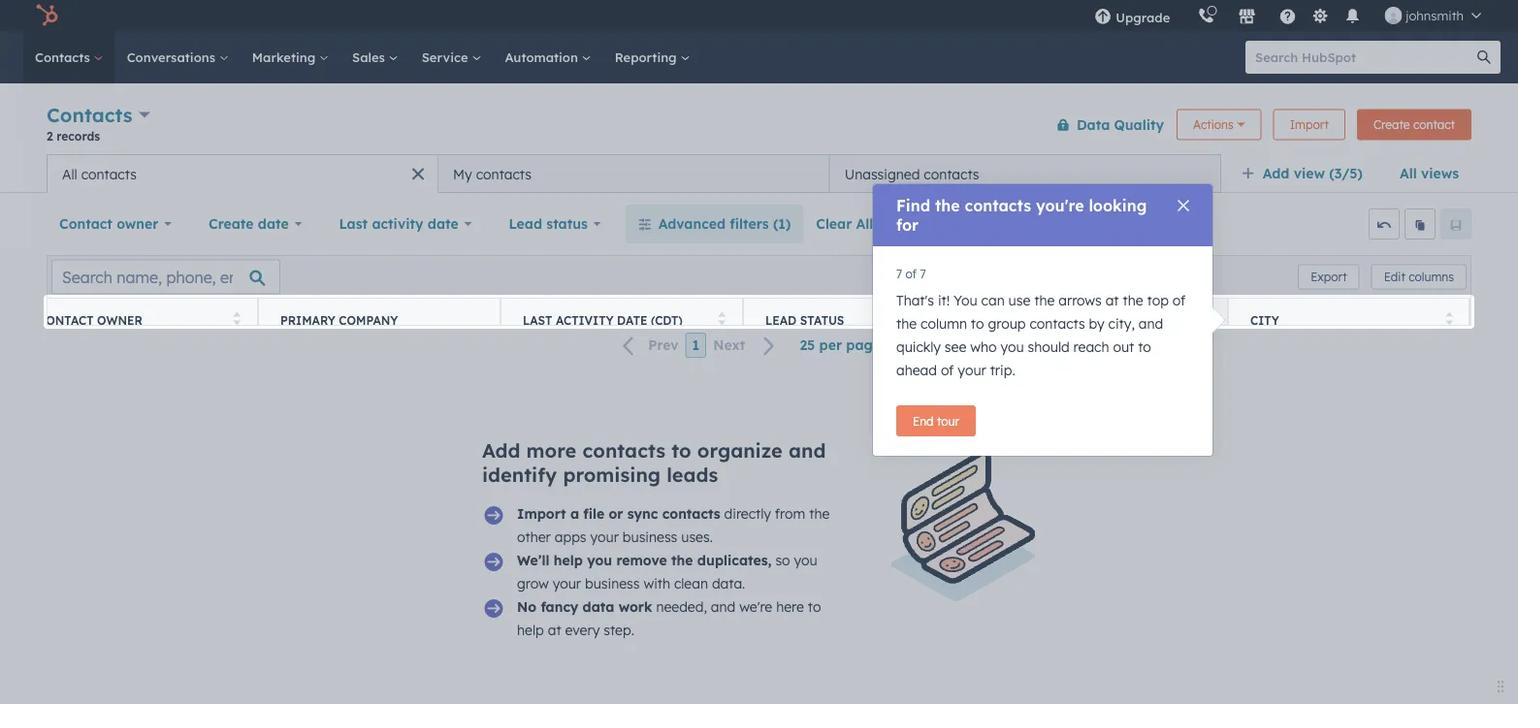 Task type: describe. For each thing, give the bounding box(es) containing it.
leads
[[667, 463, 718, 487]]

all for all views
[[1400, 165, 1418, 182]]

all for all contacts
[[62, 165, 77, 182]]

we'll
[[517, 552, 550, 569]]

who
[[971, 339, 997, 356]]

data
[[1077, 116, 1111, 133]]

1 press to sort. image from the left
[[233, 312, 241, 326]]

duplicates,
[[698, 552, 772, 569]]

no fancy data work
[[517, 599, 653, 616]]

add view (3/5)
[[1263, 165, 1364, 182]]

all contacts button
[[47, 154, 438, 193]]

menu containing johnsmith
[[1081, 0, 1496, 31]]

data.
[[712, 576, 746, 593]]

so
[[776, 552, 791, 569]]

per
[[820, 337, 842, 354]]

clear
[[817, 215, 852, 232]]

contacts up find at right top
[[924, 165, 980, 182]]

or
[[609, 506, 624, 523]]

(1)
[[774, 215, 791, 232]]

find
[[897, 196, 931, 215]]

and inside that's it! you can use the arrows at the top of the column to group contacts by city, and quickly see who you should reach out to ahead of your trip.
[[1139, 315, 1164, 332]]

no
[[517, 599, 537, 616]]

contacts inside button
[[476, 165, 532, 182]]

sync
[[628, 506, 658, 523]]

file
[[584, 506, 605, 523]]

all views link
[[1388, 154, 1472, 193]]

contact
[[1414, 117, 1456, 132]]

1 button
[[686, 333, 707, 358]]

we're
[[740, 599, 773, 616]]

calling icon image
[[1198, 8, 1215, 25]]

john smith image
[[1385, 7, 1403, 24]]

contact inside popup button
[[59, 215, 112, 232]]

actions button
[[1177, 109, 1262, 140]]

press to sort. element for lead status
[[961, 312, 969, 329]]

contacts inside that's it! you can use the arrows at the top of the column to group contacts by city, and quickly see who you should reach out to ahead of your trip.
[[1030, 315, 1086, 332]]

notifications button
[[1337, 0, 1370, 31]]

1 press to sort. element from the left
[[233, 312, 241, 329]]

columns
[[1409, 270, 1455, 284]]

and inside needed, and we're here to help at every step.
[[711, 599, 736, 616]]

for
[[897, 215, 919, 235]]

2
[[47, 129, 53, 143]]

0 vertical spatial help
[[554, 552, 583, 569]]

should
[[1028, 339, 1070, 356]]

here
[[777, 599, 804, 616]]

contacts
[[47, 103, 133, 127]]

press to sort. element for city
[[1447, 312, 1454, 329]]

contacts inside add more contacts to organize and identify promising leads
[[583, 439, 666, 463]]

last for last activity date (cdt)
[[523, 313, 553, 328]]

contacts down records on the top of the page
[[81, 165, 137, 182]]

column
[[921, 315, 968, 332]]

date inside last activity date popup button
[[428, 215, 459, 232]]

1 date from the left
[[617, 313, 648, 328]]

a
[[571, 506, 579, 523]]

company
[[339, 313, 398, 328]]

page
[[847, 337, 881, 354]]

contacts inside 'find the contacts you're looking for'
[[965, 196, 1032, 215]]

quickly
[[897, 339, 941, 356]]

end
[[913, 414, 934, 429]]

create contact
[[1374, 117, 1456, 132]]

grow
[[517, 576, 549, 593]]

settings image
[[1312, 8, 1329, 26]]

the left top at the right top of the page
[[1123, 292, 1144, 309]]

identify
[[482, 463, 557, 487]]

next button
[[707, 333, 788, 359]]

city,
[[1109, 315, 1136, 332]]

my
[[453, 165, 472, 182]]

1
[[693, 337, 700, 354]]

the up clean
[[672, 552, 693, 569]]

contact owner inside popup button
[[59, 215, 159, 232]]

edit columns button
[[1372, 264, 1467, 290]]

all inside clear all button
[[857, 215, 874, 232]]

descending sort. press to sort ascending. element
[[1204, 312, 1211, 329]]

johnsmith button
[[1374, 0, 1494, 31]]

marketplaces button
[[1227, 0, 1268, 31]]

lead status button
[[496, 205, 614, 244]]

1 vertical spatial owner
[[97, 313, 143, 328]]

actions
[[1194, 117, 1234, 132]]

trip.
[[991, 362, 1016, 379]]

last activity date button
[[327, 205, 485, 244]]

records
[[57, 129, 100, 143]]

the right the use
[[1035, 292, 1055, 309]]

import button
[[1274, 109, 1346, 140]]

needed, and we're here to help at every step.
[[517, 599, 821, 639]]

prev button
[[612, 333, 686, 359]]

settings link
[[1309, 5, 1333, 26]]

pagination navigation
[[612, 333, 788, 359]]

add for add view (3/5)
[[1263, 165, 1290, 182]]

1 7 from the left
[[897, 266, 903, 281]]

uses.
[[682, 529, 713, 546]]

unassigned contacts
[[845, 165, 980, 182]]

contacts button
[[47, 101, 151, 129]]

1 (cdt) from the left
[[651, 313, 683, 328]]

last for last activity date
[[339, 215, 368, 232]]

use
[[1009, 292, 1031, 309]]

add view (3/5) button
[[1230, 154, 1388, 193]]

primary company
[[280, 313, 398, 328]]

search button
[[1468, 41, 1501, 74]]

city
[[1251, 313, 1280, 328]]

Search HubSpot search field
[[1246, 41, 1484, 74]]

to up 'who'
[[971, 315, 985, 332]]

add for add more contacts to organize and identify promising leads
[[482, 439, 521, 463]]

contacts banner
[[47, 99, 1472, 154]]

advanced filters (1) button
[[626, 205, 804, 244]]

notifications image
[[1345, 9, 1362, 26]]

you inside so you grow your business with clean data.
[[794, 552, 818, 569]]

end tour button
[[897, 406, 976, 437]]

edit
[[1385, 270, 1406, 284]]

looking
[[1089, 196, 1147, 215]]

at inside that's it! you can use the arrows at the top of the column to group contacts by city, and quickly see who you should reach out to ahead of your trip.
[[1106, 292, 1120, 309]]

step.
[[604, 622, 635, 639]]

data
[[583, 599, 615, 616]]

end tour
[[913, 414, 960, 429]]

25 per page
[[800, 337, 881, 354]]



Task type: locate. For each thing, give the bounding box(es) containing it.
your up fancy
[[553, 576, 581, 593]]

owner
[[117, 215, 159, 232], [97, 313, 143, 328]]

all inside all contacts button
[[62, 165, 77, 182]]

1 horizontal spatial create
[[1008, 313, 1054, 328]]

create inside button
[[1374, 117, 1411, 132]]

date up the prev button
[[617, 313, 648, 328]]

your inside so you grow your business with clean data.
[[553, 576, 581, 593]]

view
[[1294, 165, 1326, 182]]

3 press to sort. element from the left
[[961, 312, 969, 329]]

create for create date
[[209, 215, 254, 232]]

lead
[[509, 215, 543, 232], [766, 313, 797, 328]]

data quality button
[[1044, 105, 1166, 144]]

0 vertical spatial and
[[1139, 315, 1164, 332]]

press to sort. element left primary
[[233, 312, 241, 329]]

owner inside 'contact owner' popup button
[[117, 215, 159, 232]]

your
[[958, 362, 987, 379], [591, 529, 619, 546], [553, 576, 581, 593]]

1 horizontal spatial add
[[1263, 165, 1290, 182]]

(cdt) up prev
[[651, 313, 683, 328]]

and up from
[[789, 439, 826, 463]]

1 horizontal spatial lead
[[766, 313, 797, 328]]

1 horizontal spatial you
[[794, 552, 818, 569]]

press to sort. image
[[233, 312, 241, 326], [719, 312, 726, 326], [961, 312, 969, 326], [1447, 312, 1454, 326]]

1 horizontal spatial (cdt)
[[1091, 313, 1123, 328]]

all inside all views link
[[1400, 165, 1418, 182]]

to inside add more contacts to organize and identify promising leads
[[672, 439, 692, 463]]

to left organize
[[672, 439, 692, 463]]

1 horizontal spatial date
[[1057, 313, 1088, 328]]

all left views
[[1400, 165, 1418, 182]]

0 horizontal spatial date
[[617, 313, 648, 328]]

lead for lead status
[[766, 313, 797, 328]]

0 vertical spatial import
[[1291, 117, 1330, 132]]

create for create date (cdt)
[[1008, 313, 1054, 328]]

help inside needed, and we're here to help at every step.
[[517, 622, 544, 639]]

it!
[[939, 292, 950, 309]]

1 vertical spatial import
[[517, 506, 566, 523]]

0 horizontal spatial at
[[548, 622, 562, 639]]

create contact button
[[1358, 109, 1472, 140]]

press to sort. image for lead status
[[961, 312, 969, 326]]

1 vertical spatial business
[[585, 576, 640, 593]]

lead status
[[766, 313, 845, 328]]

of up that's
[[906, 266, 917, 281]]

1 horizontal spatial import
[[1291, 117, 1330, 132]]

to right out
[[1139, 339, 1152, 356]]

the right from
[[810, 506, 830, 523]]

business inside so you grow your business with clean data.
[[585, 576, 640, 593]]

last activity date
[[339, 215, 459, 232]]

calling icon button
[[1190, 3, 1223, 28]]

lead inside popup button
[[509, 215, 543, 232]]

owner down 'search name, phone, email addresses, or company' search box
[[97, 313, 143, 328]]

primary company column header
[[258, 299, 502, 342]]

press to sort. element down you
[[961, 312, 969, 329]]

add left "view"
[[1263, 165, 1290, 182]]

edit columns
[[1385, 270, 1455, 284]]

1 vertical spatial contact
[[38, 313, 94, 328]]

lead status
[[509, 215, 588, 232]]

organize
[[698, 439, 783, 463]]

2 vertical spatial and
[[711, 599, 736, 616]]

0 horizontal spatial import
[[517, 506, 566, 523]]

filters
[[730, 215, 769, 232]]

press to sort. image for city
[[1447, 312, 1454, 326]]

0 vertical spatial business
[[623, 529, 678, 546]]

press to sort. image for last activity date (cdt)
[[719, 312, 726, 326]]

1 horizontal spatial your
[[591, 529, 619, 546]]

1 horizontal spatial of
[[941, 362, 954, 379]]

2 press to sort. element from the left
[[719, 312, 726, 329]]

0 vertical spatial at
[[1106, 292, 1120, 309]]

press to sort. element for last activity date (cdt)
[[719, 312, 726, 329]]

contacts up uses.
[[663, 506, 721, 523]]

contacts right 'my' on the top left of page
[[476, 165, 532, 182]]

2 vertical spatial of
[[941, 362, 954, 379]]

the inside directly from the other apps your business uses.
[[810, 506, 830, 523]]

primary
[[280, 313, 336, 328]]

add more contacts to organize and identify promising leads
[[482, 439, 826, 487]]

find the contacts you're looking for
[[897, 196, 1147, 235]]

help button
[[1272, 0, 1305, 31]]

hubspot link
[[23, 4, 73, 27]]

2 horizontal spatial of
[[1173, 292, 1186, 309]]

contact owner down 'search name, phone, email addresses, or company' search box
[[38, 313, 143, 328]]

Search name, phone, email addresses, or company search field
[[51, 260, 280, 295]]

at down fancy
[[548, 622, 562, 639]]

import for import
[[1291, 117, 1330, 132]]

all right 'clear'
[[857, 215, 874, 232]]

0 vertical spatial last
[[339, 215, 368, 232]]

add inside add view (3/5) popup button
[[1263, 165, 1290, 182]]

data quality
[[1077, 116, 1165, 133]]

1 vertical spatial at
[[548, 622, 562, 639]]

0 horizontal spatial (cdt)
[[651, 313, 683, 328]]

from
[[775, 506, 806, 523]]

create down the use
[[1008, 313, 1054, 328]]

lead for lead status
[[509, 215, 543, 232]]

1 horizontal spatial 7
[[921, 266, 927, 281]]

and
[[1139, 315, 1164, 332], [789, 439, 826, 463], [711, 599, 736, 616]]

search image
[[1478, 50, 1492, 64]]

close image
[[1178, 200, 1190, 212]]

that's
[[897, 292, 935, 309]]

2 horizontal spatial you
[[1001, 339, 1025, 356]]

0 vertical spatial owner
[[117, 215, 159, 232]]

menu
[[1081, 0, 1496, 31]]

your inside directly from the other apps your business uses.
[[591, 529, 619, 546]]

export button
[[1299, 264, 1360, 290]]

1 horizontal spatial at
[[1106, 292, 1120, 309]]

at up city,
[[1106, 292, 1120, 309]]

2 7 from the left
[[921, 266, 927, 281]]

1 vertical spatial last
[[523, 313, 553, 328]]

0 horizontal spatial add
[[482, 439, 521, 463]]

you left remove at the bottom of page
[[587, 552, 613, 569]]

press to sort. element down columns
[[1447, 312, 1454, 329]]

2 horizontal spatial create
[[1374, 117, 1411, 132]]

press to sort. image up next at left
[[719, 312, 726, 326]]

advanced
[[659, 215, 726, 232]]

promising
[[563, 463, 661, 487]]

of right top at the right top of the page
[[1173, 292, 1186, 309]]

contact owner down 'all contacts'
[[59, 215, 159, 232]]

arrows
[[1059, 292, 1102, 309]]

with
[[644, 576, 671, 593]]

the inside 'find the contacts you're looking for'
[[936, 196, 960, 215]]

apps
[[555, 529, 587, 546]]

unassigned contacts button
[[830, 154, 1222, 193]]

add left the more
[[482, 439, 521, 463]]

0 vertical spatial contact owner
[[59, 215, 159, 232]]

0 vertical spatial add
[[1263, 165, 1290, 182]]

my contacts button
[[438, 154, 830, 193]]

my contacts
[[453, 165, 532, 182]]

see
[[945, 339, 967, 356]]

unassigned
[[845, 165, 920, 182]]

last inside popup button
[[339, 215, 368, 232]]

business
[[623, 529, 678, 546], [585, 576, 640, 593]]

out
[[1114, 339, 1135, 356]]

all views
[[1400, 165, 1460, 182]]

contact
[[59, 215, 112, 232], [38, 313, 94, 328]]

press to sort. image left primary
[[233, 312, 241, 326]]

0 horizontal spatial 7
[[897, 266, 903, 281]]

activity
[[372, 215, 424, 232]]

create date button
[[196, 205, 315, 244]]

and down top at the right top of the page
[[1139, 315, 1164, 332]]

views
[[1422, 165, 1460, 182]]

at inside needed, and we're here to help at every step.
[[548, 622, 562, 639]]

2 vertical spatial create
[[1008, 313, 1054, 328]]

contacts up should
[[1030, 315, 1086, 332]]

press to sort. element up next at left
[[719, 312, 726, 329]]

prev
[[649, 337, 679, 354]]

2 vertical spatial your
[[553, 576, 581, 593]]

0 vertical spatial create
[[1374, 117, 1411, 132]]

(cdt) up reach on the right of the page
[[1091, 313, 1123, 328]]

1 vertical spatial add
[[482, 439, 521, 463]]

0 vertical spatial contact
[[59, 215, 112, 232]]

reach
[[1074, 339, 1110, 356]]

press to sort. image down you
[[961, 312, 969, 326]]

date down all contacts button
[[258, 215, 289, 232]]

business up data
[[585, 576, 640, 593]]

to inside needed, and we're here to help at every step.
[[808, 599, 821, 616]]

owner up 'search name, phone, email addresses, or company' search box
[[117, 215, 159, 232]]

1 vertical spatial help
[[517, 622, 544, 639]]

upgrade image
[[1095, 9, 1112, 26]]

create left contact
[[1374, 117, 1411, 132]]

you right so
[[794, 552, 818, 569]]

you down group
[[1001, 339, 1025, 356]]

0 horizontal spatial date
[[258, 215, 289, 232]]

add inside add more contacts to organize and identify promising leads
[[482, 439, 521, 463]]

help down no
[[517, 622, 544, 639]]

your inside that's it! you can use the arrows at the top of the column to group contacts by city, and quickly see who you should reach out to ahead of your trip.
[[958, 362, 987, 379]]

1 horizontal spatial all
[[857, 215, 874, 232]]

export
[[1311, 270, 1348, 284]]

business inside directly from the other apps your business uses.
[[623, 529, 678, 546]]

remove
[[617, 552, 668, 569]]

all down 2 records
[[62, 165, 77, 182]]

0 horizontal spatial of
[[906, 266, 917, 281]]

press to sort. element
[[233, 312, 241, 329], [719, 312, 726, 329], [961, 312, 969, 329], [1447, 312, 1454, 329]]

1 horizontal spatial help
[[554, 552, 583, 569]]

0 horizontal spatial and
[[711, 599, 736, 616]]

4 press to sort. element from the left
[[1447, 312, 1454, 329]]

0 vertical spatial your
[[958, 362, 987, 379]]

descending sort. press to sort ascending. image
[[1204, 312, 1211, 326]]

johnsmith
[[1407, 7, 1465, 23]]

by
[[1090, 315, 1105, 332]]

and down data.
[[711, 599, 736, 616]]

create inside popup button
[[209, 215, 254, 232]]

of
[[906, 266, 917, 281], [1173, 292, 1186, 309], [941, 362, 954, 379]]

more
[[527, 439, 577, 463]]

0 horizontal spatial help
[[517, 622, 544, 639]]

business up we'll help you remove the duplicates, on the bottom
[[623, 529, 678, 546]]

contacts down unassigned contacts button
[[965, 196, 1032, 215]]

contact owner button
[[47, 205, 184, 244]]

date down arrows
[[1057, 313, 1088, 328]]

0 vertical spatial lead
[[509, 215, 543, 232]]

2 horizontal spatial your
[[958, 362, 987, 379]]

fancy
[[541, 599, 579, 616]]

2 horizontal spatial all
[[1400, 165, 1418, 182]]

group
[[988, 315, 1026, 332]]

1 vertical spatial lead
[[766, 313, 797, 328]]

2 records
[[47, 129, 100, 143]]

(3/5)
[[1330, 165, 1364, 182]]

0 horizontal spatial last
[[339, 215, 368, 232]]

hubspot image
[[35, 4, 58, 27]]

help down the apps
[[554, 552, 583, 569]]

the down that's
[[897, 315, 917, 332]]

the right find at right top
[[936, 196, 960, 215]]

2 date from the left
[[428, 215, 459, 232]]

clear all button
[[804, 205, 886, 244]]

you
[[954, 292, 978, 309]]

create for create contact
[[1374, 117, 1411, 132]]

1 vertical spatial of
[[1173, 292, 1186, 309]]

2 horizontal spatial and
[[1139, 315, 1164, 332]]

1 date from the left
[[258, 215, 289, 232]]

4 press to sort. image from the left
[[1447, 312, 1454, 326]]

create date (cdt)
[[1008, 313, 1123, 328]]

2 press to sort. image from the left
[[719, 312, 726, 326]]

0 horizontal spatial all
[[62, 165, 77, 182]]

1 horizontal spatial date
[[428, 215, 459, 232]]

1 vertical spatial and
[[789, 439, 826, 463]]

advanced filters (1)
[[659, 215, 791, 232]]

import inside button
[[1291, 117, 1330, 132]]

import
[[1291, 117, 1330, 132], [517, 506, 566, 523]]

3 press to sort. image from the left
[[961, 312, 969, 326]]

import up "view"
[[1291, 117, 1330, 132]]

you're
[[1036, 196, 1085, 215]]

1 horizontal spatial last
[[523, 313, 553, 328]]

press to sort. image down columns
[[1447, 312, 1454, 326]]

your down 'who'
[[958, 362, 987, 379]]

to right here
[[808, 599, 821, 616]]

import up "other" on the bottom of page
[[517, 506, 566, 523]]

your down the file
[[591, 529, 619, 546]]

menu item
[[1184, 0, 1188, 31]]

contacts
[[81, 165, 137, 182], [476, 165, 532, 182], [924, 165, 980, 182], [965, 196, 1032, 215], [1030, 315, 1086, 332], [583, 439, 666, 463], [663, 506, 721, 523]]

ahead
[[897, 362, 938, 379]]

1 horizontal spatial and
[[789, 439, 826, 463]]

you inside that's it! you can use the arrows at the top of the column to group contacts by city, and quickly see who you should reach out to ahead of your trip.
[[1001, 339, 1025, 356]]

1 vertical spatial create
[[209, 215, 254, 232]]

last activity date (cdt)
[[523, 313, 683, 328]]

at
[[1106, 292, 1120, 309], [548, 622, 562, 639]]

quality
[[1115, 116, 1165, 133]]

marketplaces image
[[1239, 9, 1256, 26]]

1 vertical spatial your
[[591, 529, 619, 546]]

date right activity
[[428, 215, 459, 232]]

0 horizontal spatial create
[[209, 215, 254, 232]]

1 vertical spatial contact owner
[[38, 313, 143, 328]]

work
[[619, 599, 653, 616]]

help image
[[1279, 9, 1297, 26]]

upgrade
[[1116, 9, 1171, 25]]

we'll help you remove the duplicates,
[[517, 552, 772, 569]]

all
[[1400, 165, 1418, 182], [62, 165, 77, 182], [857, 215, 874, 232]]

0 horizontal spatial you
[[587, 552, 613, 569]]

and inside add more contacts to organize and identify promising leads
[[789, 439, 826, 463]]

2 (cdt) from the left
[[1091, 313, 1123, 328]]

create down all contacts button
[[209, 215, 254, 232]]

date inside create date popup button
[[258, 215, 289, 232]]

import for import a file or sync contacts
[[517, 506, 566, 523]]

contacts up the import a file or sync contacts
[[583, 439, 666, 463]]

so you grow your business with clean data.
[[517, 552, 818, 593]]

of down see
[[941, 362, 954, 379]]

0 horizontal spatial lead
[[509, 215, 543, 232]]

import a file or sync contacts
[[517, 506, 721, 523]]

2 date from the left
[[1057, 313, 1088, 328]]

0 vertical spatial of
[[906, 266, 917, 281]]

0 horizontal spatial your
[[553, 576, 581, 593]]



Task type: vqa. For each thing, say whether or not it's contained in the screenshot.
Link opens in a new window icon
no



